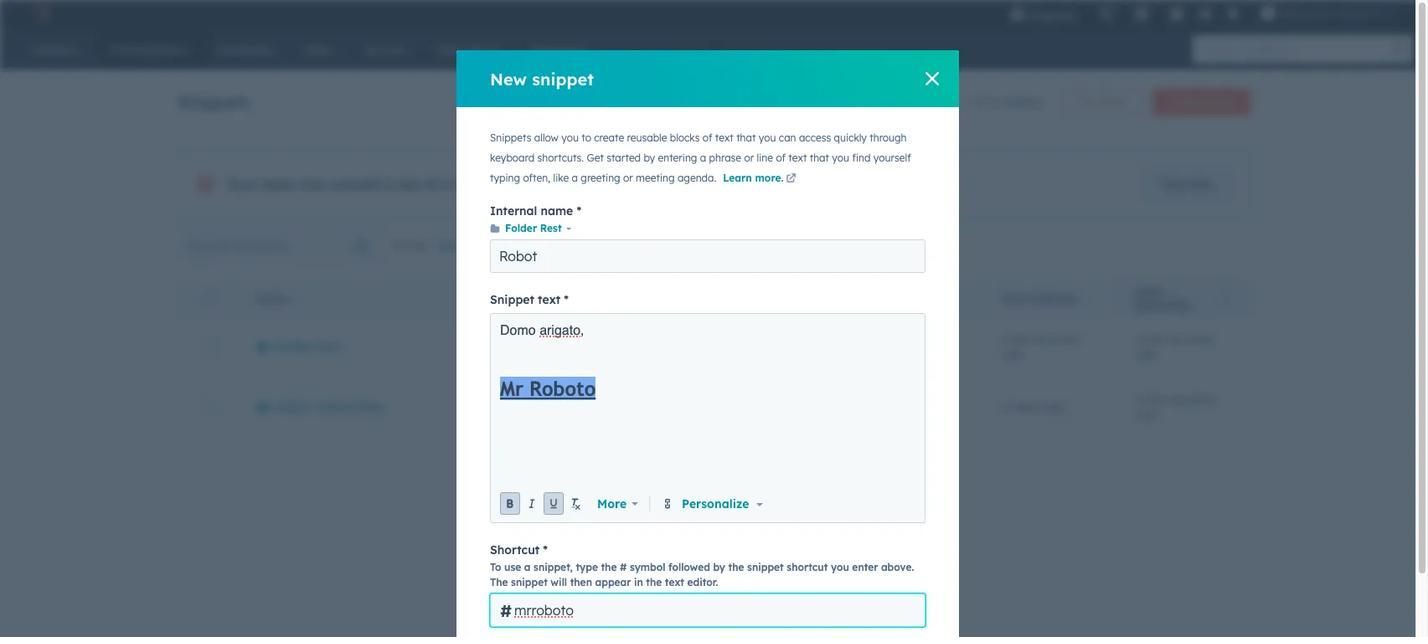 Task type: describe. For each thing, give the bounding box(es) containing it.
internal name
[[490, 204, 573, 219]]

5 inside snippets 'banner'
[[990, 95, 997, 110]]

1 horizontal spatial or
[[744, 152, 754, 164]]

get
[[587, 152, 604, 164]]

0 vertical spatial that
[[737, 132, 756, 144]]

snippet down use
[[511, 576, 548, 589]]

date modified
[[1136, 287, 1190, 312]]

shortcut
[[787, 561, 828, 574]]

meeting
[[636, 172, 675, 184]]

marketplaces button
[[1125, 0, 1160, 27]]

notifications button
[[1219, 0, 1248, 27]]

new snippet
[[490, 68, 594, 89]]

create snippet
[[1167, 96, 1236, 108]]

link opens in a new window image
[[786, 172, 796, 187]]

followed
[[669, 561, 710, 574]]

importante
[[316, 399, 384, 414]]

none text field inside the mr roboto dialog
[[500, 322, 917, 489]]

snippet left shortcut
[[747, 561, 784, 574]]

snippet,
[[534, 561, 573, 574]]

domo arigato,
[[500, 323, 588, 338]]

mr roboto
[[500, 377, 596, 400]]

editor.
[[687, 576, 718, 589]]

1 vertical spatial folder rest
[[275, 339, 341, 354]]

date created
[[1002, 293, 1078, 306]]

any
[[438, 238, 460, 253]]

create
[[1167, 96, 1198, 108]]

a inside shortcut to use a snippet, type the # symbol followed by the snippet shortcut you enter above. the snippet will then appear in the text editor.
[[524, 561, 531, 574]]

folder for 11
[[275, 399, 312, 414]]

you left can
[[759, 132, 776, 144]]

tara
[[868, 399, 892, 414]]

your team has created 1 out of 5 snippets.
[[226, 176, 514, 193]]

unlock
[[528, 176, 565, 191]]

text up link opens in a new window image
[[789, 152, 807, 164]]

name
[[257, 293, 287, 306]]

days
[[1016, 399, 1042, 414]]

any button
[[437, 229, 483, 262]]

2
[[1376, 7, 1382, 20]]

new for new folder
[[1077, 96, 1098, 108]]

menu containing apoptosis studios 2
[[999, 0, 1408, 27]]

link opens in a new window image
[[786, 174, 796, 184]]

settings image
[[1198, 7, 1213, 22]]

symbol
[[630, 561, 666, 574]]

greeting
[[581, 172, 621, 184]]

seconds for a few seconds ago
[[1170, 331, 1215, 346]]

folder importante button
[[257, 399, 384, 414]]

a few seconds ago for ago
[[1136, 392, 1215, 422]]

search button
[[1385, 35, 1413, 64]]

of inside snippets 'banner'
[[975, 95, 987, 110]]

press to sort. image for date created
[[1083, 292, 1089, 304]]

suite
[[706, 176, 734, 191]]

appear
[[595, 576, 631, 589]]

you left find
[[832, 152, 850, 164]]

you left to
[[561, 132, 579, 144]]

snippet
[[490, 292, 535, 307]]

snippet up allow
[[532, 68, 594, 89]]

# inside shortcut "element"
[[500, 600, 512, 621]]

personalize button
[[679, 495, 766, 513]]

text up domo arigato,
[[538, 292, 561, 307]]

notifications image
[[1226, 8, 1241, 23]]

1 vertical spatial or
[[623, 172, 633, 184]]

text inside shortcut to use a snippet, type the # symbol followed by the snippet shortcut you enter above. the snippet will then appear in the text editor.
[[665, 576, 684, 589]]

will
[[551, 576, 567, 589]]

created for has
[[329, 176, 381, 193]]

in
[[634, 576, 643, 589]]

upgrade image
[[1011, 8, 1026, 23]]

more
[[569, 176, 597, 191]]

access
[[799, 132, 831, 144]]

has
[[301, 176, 325, 193]]

then
[[570, 576, 592, 589]]

learn more.
[[723, 172, 784, 184]]

folder rest button
[[257, 339, 341, 354]]

above.
[[881, 561, 914, 574]]

close image
[[926, 72, 939, 85]]

studios
[[1334, 7, 1373, 20]]

modified
[[1136, 300, 1190, 312]]

apoptosis studios 2 button
[[1251, 0, 1407, 27]]

calling icon image
[[1100, 7, 1115, 22]]

learn more. link
[[723, 172, 799, 187]]

snippet inside "button"
[[1201, 96, 1236, 108]]

starter.
[[737, 176, 777, 191]]

date for date created
[[1002, 293, 1028, 306]]

agenda.
[[678, 172, 716, 184]]

folder importante
[[275, 399, 384, 414]]

search image
[[1393, 44, 1405, 55]]

enter
[[852, 561, 878, 574]]

1 vertical spatial that
[[810, 152, 829, 164]]

line
[[757, 152, 773, 164]]

use
[[504, 561, 521, 574]]

11
[[1002, 399, 1013, 414]]

help image
[[1170, 8, 1185, 23]]

snippets for snippets
[[178, 91, 251, 112]]

0 horizontal spatial 1
[[385, 176, 392, 193]]

find
[[852, 152, 871, 164]]

apoptosis
[[1280, 7, 1331, 20]]



Task type: vqa. For each thing, say whether or not it's contained in the screenshot.
Date
yes



Task type: locate. For each thing, give the bounding box(es) containing it.
created
[[1000, 95, 1042, 110], [329, 176, 381, 193], [1031, 293, 1078, 306]]

Search HubSpot search field
[[1193, 35, 1398, 64]]

rest down name
[[540, 222, 562, 235]]

snippet text
[[490, 292, 561, 307]]

1 vertical spatial new
[[1077, 96, 1098, 108]]

hubspot image
[[30, 3, 50, 23]]

create
[[594, 132, 624, 144]]

press to sort. element right name
[[292, 292, 299, 307]]

to
[[490, 561, 501, 574]]

press to sort. element right date created at the top right of the page
[[1083, 292, 1089, 307]]

# down the
[[500, 600, 512, 621]]

quickly
[[834, 132, 867, 144]]

you inside shortcut to use a snippet, type the # symbol followed by the snippet shortcut you enter above. the snippet will then appear in the text editor.
[[831, 561, 849, 574]]

that
[[737, 132, 756, 144], [810, 152, 829, 164]]

1 horizontal spatial date
[[1136, 287, 1162, 300]]

a
[[700, 152, 706, 164], [572, 172, 578, 184], [1002, 331, 1009, 346], [1136, 331, 1143, 346], [1136, 392, 1143, 407], [524, 561, 531, 574]]

1 horizontal spatial press to sort. element
[[1083, 292, 1089, 307]]

1 vertical spatial folder
[[275, 339, 312, 354]]

1 vertical spatial #
[[500, 600, 512, 621]]

1 horizontal spatial rest
[[540, 222, 562, 235]]

ago
[[1002, 346, 1024, 362], [1136, 346, 1158, 362], [1046, 399, 1067, 414], [1136, 407, 1158, 422]]

yourself
[[874, 152, 911, 164]]

press to sort. element inside date created button
[[1083, 292, 1089, 307]]

a few seconds ago for seconds
[[1136, 331, 1215, 362]]

press to sort. element for name
[[292, 292, 299, 307]]

none text field containing mr roboto
[[500, 322, 917, 489]]

0 vertical spatial new
[[490, 68, 527, 89]]

few for seconds
[[1147, 331, 1166, 346]]

upgrade right upgrade icon
[[1029, 8, 1076, 22]]

0 vertical spatial #
[[620, 561, 627, 574]]

upgrade
[[1029, 8, 1076, 22], [1161, 177, 1212, 192]]

1 horizontal spatial press to sort. image
[[1083, 292, 1089, 304]]

out
[[397, 176, 419, 193]]

crm
[[677, 176, 703, 191]]

0 vertical spatial by
[[644, 152, 655, 164]]

press to sort. image
[[292, 292, 299, 304], [1083, 292, 1089, 304]]

folder left importante
[[275, 399, 312, 414]]

created inside snippets 'banner'
[[1000, 95, 1042, 110]]

created inside button
[[1031, 293, 1078, 306]]

folder rest
[[505, 222, 562, 235], [275, 339, 341, 354]]

folder rest down name
[[275, 339, 341, 354]]

1 horizontal spatial that
[[810, 152, 829, 164]]

0 horizontal spatial that
[[737, 132, 756, 144]]

0 horizontal spatial #
[[500, 600, 512, 621]]

1 horizontal spatial by
[[713, 561, 726, 574]]

0 vertical spatial upgrade
[[1029, 8, 1076, 22]]

folder inside popup button
[[505, 222, 537, 235]]

0 vertical spatial 5
[[990, 95, 997, 110]]

folder rest button
[[490, 220, 572, 238]]

rest up folder importante
[[316, 339, 341, 354]]

1 vertical spatial rest
[[316, 339, 341, 354]]

the
[[490, 576, 508, 589]]

0 vertical spatial folder
[[505, 222, 537, 235]]

settings link
[[1195, 5, 1216, 22]]

# up appear
[[620, 561, 627, 574]]

shortcut
[[490, 543, 540, 558]]

0 horizontal spatial or
[[623, 172, 633, 184]]

Type a word to use as a shortcut text field
[[490, 594, 926, 628]]

1 horizontal spatial 1
[[967, 95, 972, 110]]

0 vertical spatial folder rest
[[505, 222, 562, 235]]

seconds for 11 days ago
[[1170, 392, 1215, 407]]

roboto
[[530, 377, 596, 400]]

you
[[561, 132, 579, 144], [759, 132, 776, 144], [832, 152, 850, 164], [831, 561, 849, 574]]

1 horizontal spatial new
[[1077, 96, 1098, 108]]

folder rest inside popup button
[[505, 222, 562, 235]]

menu
[[999, 0, 1408, 27]]

2 vertical spatial created
[[1031, 293, 1078, 306]]

can
[[779, 132, 796, 144]]

0 vertical spatial 1
[[967, 95, 972, 110]]

created for 5
[[1000, 95, 1042, 110]]

new inside button
[[1077, 96, 1098, 108]]

new for new snippet
[[490, 68, 527, 89]]

mr roboto dialog
[[457, 50, 959, 638]]

1 horizontal spatial the
[[646, 576, 662, 589]]

0 horizontal spatial by
[[644, 152, 655, 164]]

1 press to sort. image from the left
[[292, 292, 299, 304]]

Search search field
[[178, 229, 382, 262]]

by
[[644, 152, 655, 164], [713, 561, 726, 574]]

by up editor.
[[713, 561, 726, 574]]

2 press to sort. element from the left
[[1083, 292, 1089, 307]]

mr
[[500, 377, 524, 400]]

phrase
[[709, 152, 742, 164]]

keyboard
[[490, 152, 535, 164]]

upgrade down create
[[1161, 177, 1212, 192]]

the
[[601, 561, 617, 574], [729, 561, 744, 574], [646, 576, 662, 589]]

to
[[582, 132, 591, 144]]

0 horizontal spatial date
[[1002, 293, 1028, 306]]

that up phrase
[[737, 132, 756, 144]]

snippets inside the snippets allow you to create reusable blocks of text that you can access quickly through keyboard shortcuts. get started by entering a phrase or line of text that you find yourself typing often, like a greeting or meeting agenda.
[[490, 132, 532, 144]]

1 vertical spatial created
[[329, 176, 381, 193]]

snippets
[[601, 176, 647, 191]]

more.
[[755, 172, 784, 184]]

more
[[597, 496, 627, 511]]

or
[[744, 152, 754, 164], [623, 172, 633, 184]]

folder for a
[[275, 339, 312, 354]]

1 vertical spatial 1
[[385, 176, 392, 193]]

press to sort. image right name
[[292, 292, 299, 304]]

press to sort. image right date created at the top right of the page
[[1083, 292, 1089, 304]]

arigato,
[[540, 323, 584, 338]]

shortcuts.
[[538, 152, 584, 164]]

folder
[[1101, 96, 1128, 108]]

folder down internal
[[505, 222, 537, 235]]

1
[[967, 95, 972, 110], [385, 176, 392, 193]]

Internal name text field
[[490, 240, 926, 273]]

marketplaces image
[[1135, 8, 1150, 23]]

often,
[[523, 172, 551, 184]]

11 days ago
[[1002, 399, 1067, 414]]

descending sort. press to sort ascending. element
[[1223, 292, 1230, 307]]

blocks
[[670, 132, 700, 144]]

date inside date modified
[[1136, 287, 1162, 300]]

press to sort. image inside date created button
[[1083, 292, 1089, 304]]

1 vertical spatial 5
[[441, 176, 449, 193]]

date created button
[[982, 279, 1116, 316]]

your
[[226, 176, 257, 193]]

menu item
[[1088, 0, 1091, 27]]

by inside the snippets allow you to create reusable blocks of text that you can access quickly through keyboard shortcuts. get started by entering a phrase or line of text that you find yourself typing often, like a greeting or meeting agenda.
[[644, 152, 655, 164]]

1 horizontal spatial 5
[[990, 95, 997, 110]]

snippet
[[532, 68, 594, 89], [1201, 96, 1236, 108], [747, 561, 784, 574], [511, 576, 548, 589]]

tara schultz image
[[1261, 6, 1276, 21]]

learn
[[723, 172, 752, 184]]

1 of 5 created
[[967, 95, 1042, 110]]

snippet right create
[[1201, 96, 1236, 108]]

name
[[541, 204, 573, 219]]

shortcut to use a snippet, type the # symbol followed by the snippet shortcut you enter above. the snippet will then appear in the text editor.
[[490, 543, 914, 589]]

0 horizontal spatial rest
[[316, 339, 341, 354]]

snippets inside 'banner'
[[178, 91, 251, 112]]

1 vertical spatial by
[[713, 561, 726, 574]]

0 vertical spatial or
[[744, 152, 754, 164]]

entering
[[658, 152, 697, 164]]

0 horizontal spatial press to sort. image
[[292, 292, 299, 304]]

the up appear
[[601, 561, 617, 574]]

2 horizontal spatial the
[[729, 561, 744, 574]]

internal
[[490, 204, 537, 219]]

or down started
[[623, 172, 633, 184]]

folder rest down internal name
[[505, 222, 562, 235]]

upgrade inside upgrade link
[[1161, 177, 1212, 192]]

0 vertical spatial rest
[[540, 222, 562, 235]]

press to sort. element for date created
[[1083, 292, 1089, 307]]

by down reusable
[[644, 152, 655, 164]]

type
[[576, 561, 598, 574]]

new left folder
[[1077, 96, 1098, 108]]

0 horizontal spatial new
[[490, 68, 527, 89]]

descending sort. press to sort ascending. image
[[1223, 292, 1230, 304]]

new folder
[[1077, 96, 1128, 108]]

rest inside folder rest popup button
[[540, 222, 562, 235]]

snippets.
[[454, 176, 514, 193]]

1 vertical spatial snippets
[[490, 132, 532, 144]]

snippets allow you to create reusable blocks of text that you can access quickly through keyboard shortcuts. get started by entering a phrase or line of text that you find yourself typing often, like a greeting or meeting agenda.
[[490, 132, 911, 184]]

# inside shortcut to use a snippet, type the # symbol followed by the snippet shortcut you enter above. the snippet will then appear in the text editor.
[[620, 561, 627, 574]]

folder down name
[[275, 339, 312, 354]]

press to sort. element
[[292, 292, 299, 307], [1083, 292, 1089, 307]]

of
[[975, 95, 987, 110], [703, 132, 713, 144], [776, 152, 786, 164], [424, 176, 437, 193]]

upgrade inside menu
[[1029, 8, 1076, 22]]

None text field
[[500, 322, 917, 489]]

snippets for snippets allow you to create reusable blocks of text that you can access quickly through keyboard shortcuts. get started by entering a phrase or line of text that you find yourself typing often, like a greeting or meeting agenda.
[[490, 132, 532, 144]]

0 horizontal spatial press to sort. element
[[292, 292, 299, 307]]

few for ago
[[1147, 392, 1166, 407]]

owner:
[[392, 238, 430, 253]]

2 press to sort. image from the left
[[1083, 292, 1089, 304]]

1 horizontal spatial #
[[620, 561, 627, 574]]

text down followed at the left
[[665, 576, 684, 589]]

you left enter
[[831, 561, 849, 574]]

the right followed at the left
[[729, 561, 744, 574]]

1 press to sort. element from the left
[[292, 292, 299, 307]]

new inside the mr roboto dialog
[[490, 68, 527, 89]]

upgrade link
[[1140, 168, 1233, 201]]

0 vertical spatial created
[[1000, 95, 1042, 110]]

5
[[990, 95, 997, 110], [441, 176, 449, 193]]

rest
[[540, 222, 562, 235], [316, 339, 341, 354]]

through
[[870, 132, 907, 144]]

seconds
[[1036, 331, 1081, 346], [1170, 331, 1215, 346], [1170, 392, 1215, 407]]

0 horizontal spatial folder rest
[[275, 339, 341, 354]]

0 vertical spatial snippets
[[178, 91, 251, 112]]

0 horizontal spatial 5
[[441, 176, 449, 193]]

unlock more snippets with crm suite starter.
[[528, 176, 777, 191]]

1 horizontal spatial folder rest
[[505, 222, 562, 235]]

or left line
[[744, 152, 754, 164]]

calling icon button
[[1093, 3, 1121, 24]]

0 horizontal spatial the
[[601, 561, 617, 574]]

new folder button
[[1062, 89, 1142, 116]]

0 horizontal spatial upgrade
[[1029, 8, 1076, 22]]

new
[[490, 68, 527, 89], [1077, 96, 1098, 108]]

shortcut element
[[490, 594, 926, 628]]

hubspot link
[[20, 3, 63, 23]]

by inside shortcut to use a snippet, type the # symbol followed by the snippet shortcut you enter above. the snippet will then appear in the text editor.
[[713, 561, 726, 574]]

personalize
[[682, 496, 749, 511]]

date inside button
[[1002, 293, 1028, 306]]

1 inside snippets 'banner'
[[967, 95, 972, 110]]

1 horizontal spatial upgrade
[[1161, 177, 1212, 192]]

press to sort. element inside name button
[[292, 292, 299, 307]]

allow
[[534, 132, 559, 144]]

1 horizontal spatial snippets
[[490, 132, 532, 144]]

press to sort. image inside name button
[[292, 292, 299, 304]]

apoptosis studios 2
[[1280, 7, 1382, 20]]

text up phrase
[[715, 132, 734, 144]]

started
[[607, 152, 641, 164]]

create snippet button
[[1153, 89, 1250, 116]]

the right in
[[646, 576, 662, 589]]

2 vertical spatial folder
[[275, 399, 312, 414]]

date for date modified
[[1136, 287, 1162, 300]]

that down access
[[810, 152, 829, 164]]

new up keyboard
[[490, 68, 527, 89]]

typing
[[490, 172, 520, 184]]

domo
[[500, 323, 536, 338]]

snippets banner
[[178, 84, 1250, 116]]

schultz
[[895, 399, 934, 414]]

a few seconds ago
[[1002, 331, 1081, 362], [1136, 331, 1215, 362], [1136, 392, 1215, 422]]

0 horizontal spatial snippets
[[178, 91, 251, 112]]

press to sort. image for name
[[292, 292, 299, 304]]

1 vertical spatial upgrade
[[1161, 177, 1212, 192]]



